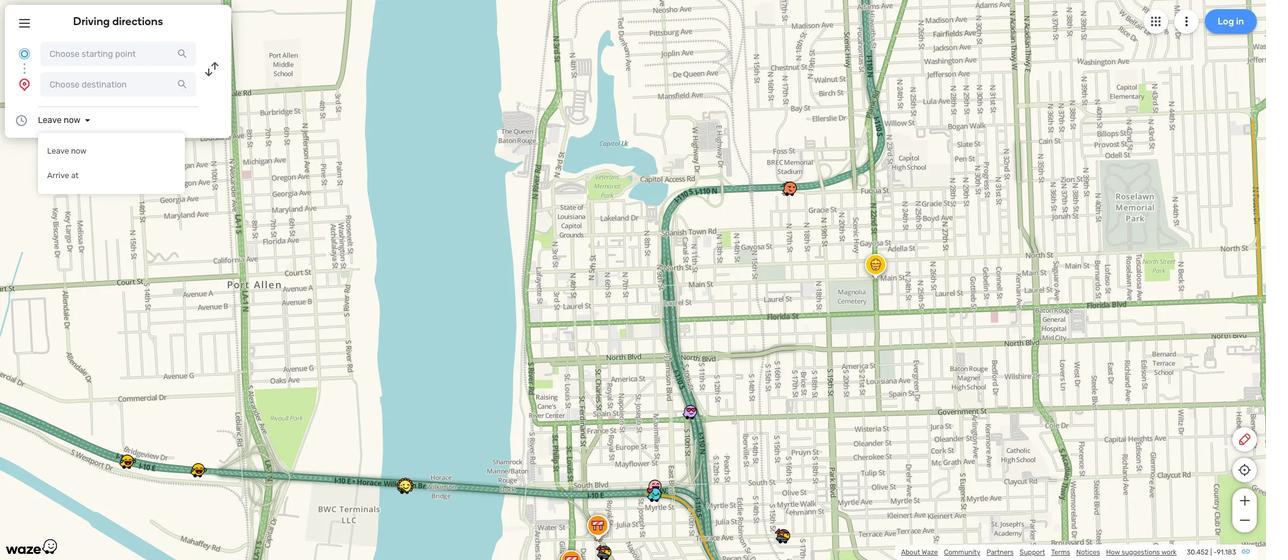 Task type: locate. For each thing, give the bounding box(es) containing it.
terms link
[[1052, 549, 1071, 557]]

driving
[[73, 15, 110, 28]]

Choose destination text field
[[40, 72, 196, 97]]

1 vertical spatial leave now
[[47, 146, 87, 156]]

leave now
[[38, 115, 81, 126], [47, 146, 87, 156]]

now
[[64, 115, 81, 126], [71, 146, 87, 156]]

partners link
[[987, 549, 1014, 557]]

pencil image
[[1238, 432, 1252, 447]]

at
[[71, 171, 79, 180]]

-
[[1214, 549, 1217, 557]]

1 vertical spatial leave
[[47, 146, 69, 156]]

suggestions
[[1122, 549, 1160, 557]]

leave now right clock icon
[[38, 115, 81, 126]]

now up 'leave now' option
[[64, 115, 81, 126]]

clock image
[[14, 113, 29, 128]]

leave right clock icon
[[38, 115, 62, 126]]

zoom out image
[[1237, 513, 1253, 528]]

how
[[1107, 549, 1120, 557]]

arrive at option
[[38, 164, 185, 188]]

leave now up arrive at
[[47, 146, 87, 156]]

now inside option
[[71, 146, 87, 156]]

terms
[[1052, 549, 1071, 557]]

leave
[[38, 115, 62, 126], [47, 146, 69, 156]]

0 vertical spatial leave now
[[38, 115, 81, 126]]

30.452 | -91.183
[[1187, 549, 1236, 557]]

leave up the arrive
[[47, 146, 69, 156]]

now up at
[[71, 146, 87, 156]]

1 vertical spatial now
[[71, 146, 87, 156]]

link image
[[1241, 547, 1251, 557]]

30.452
[[1187, 549, 1209, 557]]

leave inside option
[[47, 146, 69, 156]]



Task type: describe. For each thing, give the bounding box(es) containing it.
location image
[[17, 77, 32, 92]]

directions
[[112, 15, 163, 28]]

about waze community partners support terms notices how suggestions work
[[901, 549, 1177, 557]]

community
[[944, 549, 981, 557]]

driving directions
[[73, 15, 163, 28]]

work
[[1162, 549, 1177, 557]]

0 vertical spatial leave
[[38, 115, 62, 126]]

|
[[1211, 549, 1212, 557]]

leave now inside option
[[47, 146, 87, 156]]

Choose starting point text field
[[40, 42, 196, 66]]

support link
[[1020, 549, 1045, 557]]

current location image
[[17, 47, 32, 61]]

arrive
[[47, 171, 69, 180]]

support
[[1020, 549, 1045, 557]]

zoom in image
[[1237, 494, 1253, 508]]

community link
[[944, 549, 981, 557]]

91.183
[[1217, 549, 1236, 557]]

notices link
[[1077, 549, 1100, 557]]

notices
[[1077, 549, 1100, 557]]

leave now option
[[38, 139, 185, 164]]

partners
[[987, 549, 1014, 557]]

waze
[[922, 549, 938, 557]]

about
[[901, 549, 921, 557]]

0 vertical spatial now
[[64, 115, 81, 126]]

arrive at
[[47, 171, 79, 180]]

about waze link
[[901, 549, 938, 557]]

how suggestions work link
[[1107, 549, 1177, 557]]



Task type: vqa. For each thing, say whether or not it's contained in the screenshot.
Zoom in image
yes



